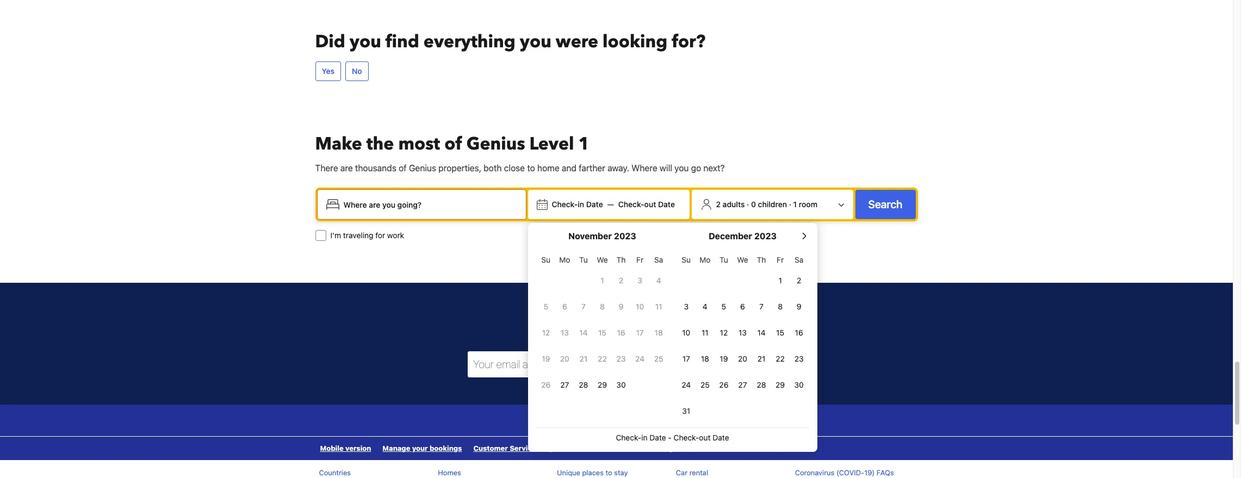 Task type: vqa. For each thing, say whether or not it's contained in the screenshot.


Task type: describe. For each thing, give the bounding box(es) containing it.
thousands
[[355, 163, 396, 173]]

28 November 2023 checkbox
[[574, 373, 593, 397]]

30 for "30" checkbox
[[617, 380, 626, 390]]

we for november
[[597, 255, 608, 265]]

26 November 2023 checkbox
[[537, 373, 555, 397]]

1 up farther
[[579, 132, 590, 156]]

11 for 11 november 2023 checkbox
[[655, 302, 662, 311]]

manage your bookings link
[[377, 437, 468, 460]]

there
[[315, 163, 338, 173]]

4 November 2023 checkbox
[[649, 269, 668, 293]]

tu for november
[[579, 255, 588, 265]]

are
[[340, 163, 353, 173]]

we for december
[[737, 255, 748, 265]]

24 December 2023 checkbox
[[677, 373, 696, 397]]

mo for december
[[700, 255, 711, 265]]

check-out date button
[[614, 195, 679, 215]]

25 for the 25 november 2023 "checkbox"
[[654, 354, 663, 364]]

you up no
[[350, 30, 381, 54]]

29 November 2023 checkbox
[[593, 373, 612, 397]]

1 inside 'button'
[[793, 200, 797, 209]]

for?
[[672, 30, 706, 54]]

15 November 2023 checkbox
[[593, 321, 612, 345]]

15 December 2023 checkbox
[[771, 321, 790, 345]]

money!
[[641, 310, 686, 328]]

8 for 8 checkbox
[[778, 302, 783, 311]]

navigation inside save time, save money! footer
[[315, 437, 742, 460]]

save
[[611, 310, 638, 328]]

coronavirus
[[795, 469, 835, 477]]

7 November 2023 checkbox
[[574, 295, 593, 319]]

check-in date button
[[548, 195, 607, 215]]

places
[[582, 469, 604, 477]]

2 · from the left
[[789, 200, 791, 209]]

27 November 2023 checkbox
[[555, 373, 574, 397]]

(covid-
[[837, 469, 864, 477]]

customer service help link
[[468, 437, 560, 460]]

booking.com for business
[[645, 444, 736, 453]]

affiliate
[[606, 444, 633, 453]]

9 December 2023 checkbox
[[790, 295, 809, 319]]

make the most of genius level 1
[[315, 132, 590, 156]]

customer service help
[[474, 444, 554, 453]]

time,
[[578, 310, 608, 328]]

2 November 2023 checkbox
[[612, 269, 631, 293]]

of for most
[[445, 132, 462, 156]]

1 · from the left
[[747, 200, 749, 209]]

deals
[[655, 329, 676, 339]]

15 for 15 november 2023 checkbox
[[598, 328, 606, 337]]

12 November 2023 checkbox
[[537, 321, 555, 345]]

manage your bookings
[[383, 444, 462, 453]]

22 for 22 checkbox
[[776, 354, 785, 364]]

to inside save time, save money! sign up and we'll send the best deals to you
[[679, 329, 686, 339]]

children
[[758, 200, 787, 209]]

date left "-"
[[650, 433, 666, 442]]

mo for november
[[559, 255, 570, 265]]

business
[[704, 444, 736, 453]]

genius for level
[[467, 132, 525, 156]]

search
[[868, 198, 903, 211]]

5 for 5 december 2023 option
[[722, 302, 726, 311]]

25 November 2023 checkbox
[[649, 347, 668, 371]]

28 December 2023 checkbox
[[752, 373, 771, 397]]

11 November 2023 checkbox
[[649, 295, 668, 319]]

25 for 25 december 2023 'option'
[[701, 380, 710, 390]]

9 for 9 november 2023 checkbox
[[619, 302, 624, 311]]

24 for 24 checkbox
[[635, 354, 645, 364]]

subscribe
[[695, 358, 742, 371]]

both
[[484, 163, 502, 173]]

16 for 16 december 2023 checkbox
[[795, 328, 803, 337]]

date down will
[[658, 200, 675, 209]]

14 December 2023 checkbox
[[752, 321, 771, 345]]

17 November 2023 checkbox
[[631, 321, 649, 345]]

customer
[[474, 444, 508, 453]]

homes link
[[438, 469, 461, 477]]

save time, save money! sign up and we'll send the best deals to you
[[530, 310, 703, 339]]

away.
[[608, 163, 629, 173]]

—
[[607, 200, 614, 209]]

save time, save money! footer
[[0, 283, 1233, 478]]

faqs
[[877, 469, 894, 477]]

Your email address email field
[[468, 352, 672, 378]]

2 19 from the left
[[720, 354, 728, 364]]

were
[[556, 30, 598, 54]]

27 December 2023 checkbox
[[733, 373, 752, 397]]

level
[[530, 132, 574, 156]]

countries
[[319, 469, 351, 477]]

of for thousands
[[399, 163, 407, 173]]

5 November 2023 checkbox
[[537, 295, 555, 319]]

most
[[398, 132, 440, 156]]

unique
[[557, 469, 580, 477]]

12 December 2023 checkbox
[[715, 321, 733, 345]]

car
[[676, 469, 688, 477]]

22 December 2023 checkbox
[[771, 347, 790, 371]]

Where are you going? field
[[339, 195, 521, 215]]

subscribe button
[[675, 352, 763, 378]]

20 December 2023 checkbox
[[733, 347, 752, 371]]

best
[[636, 329, 653, 339]]

check- up booking.com for business
[[674, 433, 699, 442]]

16 November 2023 checkbox
[[612, 321, 631, 345]]

12 for 12 december 2023 option
[[720, 328, 728, 337]]

11 for 11 checkbox
[[702, 328, 709, 337]]

10 for 10 november 2023 option
[[636, 302, 644, 311]]

did you find everything you were looking for?
[[315, 30, 706, 54]]

0 vertical spatial for
[[375, 231, 385, 240]]

10 November 2023 checkbox
[[631, 295, 649, 319]]

save
[[547, 310, 575, 328]]

unique places to stay
[[557, 469, 628, 477]]

1 19 from the left
[[542, 354, 550, 364]]

13 for 13 december 2023 "option"
[[739, 328, 747, 337]]

8 for 8 november 2023 option
[[600, 302, 605, 311]]

20 for 20 'option'
[[560, 354, 569, 364]]

3 for 3 november 2023 checkbox
[[638, 276, 642, 285]]

9 for 9 december 2023 option
[[797, 302, 802, 311]]

in for -
[[641, 433, 648, 442]]

2023 for december 2023
[[754, 231, 777, 241]]

manage
[[383, 444, 410, 453]]

23 for 23 december 2023 checkbox
[[795, 354, 804, 364]]

13 for the "13 november 2023" checkbox
[[561, 328, 569, 337]]

2 adults · 0 children · 1 room
[[716, 200, 818, 209]]

you inside save time, save money! sign up and we'll send the best deals to you
[[689, 329, 703, 339]]

29 for 29 checkbox
[[776, 380, 785, 390]]

looking
[[603, 30, 668, 54]]

0 vertical spatial and
[[562, 163, 577, 173]]

service
[[510, 444, 536, 453]]

mobile version
[[320, 444, 371, 453]]

bookings
[[430, 444, 462, 453]]

up
[[550, 329, 560, 339]]

26 for the 26 checkbox in the right of the page
[[719, 380, 729, 390]]

out for check-in date — check-out date
[[644, 200, 656, 209]]

close
[[504, 163, 525, 173]]

find
[[386, 30, 419, 54]]

30 November 2023 checkbox
[[612, 373, 631, 397]]

car rental
[[676, 469, 708, 477]]

19)
[[864, 469, 875, 477]]

november
[[569, 231, 612, 241]]

11 December 2023 checkbox
[[696, 321, 715, 345]]

become an affiliate
[[566, 444, 633, 453]]

stay
[[614, 469, 628, 477]]

15 for 15 option
[[776, 328, 784, 337]]

i'm
[[330, 231, 341, 240]]

18 December 2023 checkbox
[[696, 347, 715, 371]]

date up business
[[713, 433, 729, 442]]

coronavirus (covid-19) faqs link
[[795, 469, 894, 477]]

mobile
[[320, 444, 344, 453]]

27 for 27 december 2023 option
[[738, 380, 747, 390]]

homes
[[438, 469, 461, 477]]

17 for 17 option
[[636, 328, 644, 337]]

where
[[632, 163, 657, 173]]

27 for 27 checkbox
[[560, 380, 569, 390]]

we'll
[[579, 329, 597, 339]]

tu for december
[[720, 255, 728, 265]]

home
[[537, 163, 560, 173]]

become
[[566, 444, 594, 453]]

26 for 26 november 2023 option
[[541, 380, 551, 390]]

8 November 2023 checkbox
[[593, 295, 612, 319]]

14 for 14 option
[[757, 328, 766, 337]]

adults
[[723, 200, 745, 209]]

sa for november 2023
[[654, 255, 663, 265]]

th for november
[[617, 255, 626, 265]]

check- up affiliate
[[616, 433, 641, 442]]

6 for 6 checkbox
[[562, 302, 567, 311]]



Task type: locate. For each thing, give the bounding box(es) containing it.
1 horizontal spatial tu
[[720, 255, 728, 265]]

14 down time,
[[580, 328, 588, 337]]

2 December 2023 checkbox
[[790, 269, 809, 293]]

fr for december 2023
[[777, 255, 784, 265]]

19 November 2023 checkbox
[[537, 347, 555, 371]]

18 for 18 december 2023 checkbox
[[701, 354, 709, 364]]

2 left adults
[[716, 200, 721, 209]]

17 for 17 december 2023 checkbox
[[683, 354, 690, 364]]

genius down most
[[409, 163, 436, 173]]

2 right 1 december 2023 option
[[797, 276, 801, 285]]

su
[[541, 255, 551, 265], [682, 255, 691, 265]]

26 inside 26 november 2023 option
[[541, 380, 551, 390]]

24 inside option
[[682, 380, 691, 390]]

20 right 19 checkbox
[[560, 354, 569, 364]]

15 inside option
[[776, 328, 784, 337]]

24 inside checkbox
[[635, 354, 645, 364]]

of up properties,
[[445, 132, 462, 156]]

1 horizontal spatial 7
[[759, 302, 764, 311]]

rental
[[690, 469, 708, 477]]

1 22 from the left
[[598, 354, 607, 364]]

fr
[[636, 255, 644, 265], [777, 255, 784, 265]]

1 vertical spatial for
[[692, 444, 702, 453]]

15 inside checkbox
[[598, 328, 606, 337]]

21 December 2023 checkbox
[[752, 347, 771, 371]]

15 right 14 option
[[776, 328, 784, 337]]

will
[[660, 163, 672, 173]]

1 7 from the left
[[582, 302, 586, 311]]

9 right 8 checkbox
[[797, 302, 802, 311]]

27 inside checkbox
[[560, 380, 569, 390]]

2 grid from the left
[[677, 249, 809, 423]]

you left go
[[675, 163, 689, 173]]

2 21 from the left
[[758, 354, 766, 364]]

the inside save time, save money! sign up and we'll send the best deals to you
[[621, 329, 633, 339]]

1 horizontal spatial 2023
[[754, 231, 777, 241]]

11 inside 11 checkbox
[[702, 328, 709, 337]]

0 horizontal spatial 30
[[617, 380, 626, 390]]

1 sa from the left
[[654, 255, 663, 265]]

2 sa from the left
[[795, 255, 804, 265]]

12 inside option
[[720, 328, 728, 337]]

genius up both at the left of the page
[[467, 132, 525, 156]]

su up 3 checkbox
[[682, 255, 691, 265]]

25 right 24 checkbox
[[654, 354, 663, 364]]

12 left the "13 november 2023" checkbox
[[542, 328, 550, 337]]

0 horizontal spatial 9
[[619, 302, 624, 311]]

6 right 5 december 2023 option
[[740, 302, 745, 311]]

su up 5 option
[[541, 255, 551, 265]]

27 left 28 option
[[738, 380, 747, 390]]

27 inside option
[[738, 380, 747, 390]]

13
[[561, 328, 569, 337], [739, 328, 747, 337]]

0 horizontal spatial 18
[[655, 328, 663, 337]]

to
[[527, 163, 535, 173], [679, 329, 686, 339], [606, 469, 612, 477]]

december
[[709, 231, 752, 241]]

26 December 2023 checkbox
[[715, 373, 733, 397]]

1 fr from the left
[[636, 255, 644, 265]]

23 November 2023 checkbox
[[612, 347, 631, 371]]

0 vertical spatial 18
[[655, 328, 663, 337]]

1 horizontal spatial 8
[[778, 302, 783, 311]]

1 horizontal spatial the
[[621, 329, 633, 339]]

0 horizontal spatial we
[[597, 255, 608, 265]]

2 28 from the left
[[757, 380, 766, 390]]

navigation
[[315, 437, 742, 460]]

the
[[366, 132, 394, 156], [621, 329, 633, 339]]

24 right 23 november 2023 checkbox
[[635, 354, 645, 364]]

30 inside checkbox
[[617, 380, 626, 390]]

20
[[560, 354, 569, 364], [738, 354, 747, 364]]

28 for 28 option
[[757, 380, 766, 390]]

10 for 10 december 2023 checkbox
[[682, 328, 690, 337]]

4 inside option
[[703, 302, 708, 311]]

23
[[617, 354, 626, 364], [795, 354, 804, 364]]

1 th from the left
[[617, 255, 626, 265]]

25 inside 'option'
[[701, 380, 710, 390]]

2 th from the left
[[757, 255, 766, 265]]

14 inside option
[[580, 328, 588, 337]]

1 vertical spatial of
[[399, 163, 407, 173]]

the up thousands
[[366, 132, 394, 156]]

did
[[315, 30, 345, 54]]

27
[[560, 380, 569, 390], [738, 380, 747, 390]]

7 inside checkbox
[[759, 302, 764, 311]]

1 horizontal spatial 10
[[682, 328, 690, 337]]

0 horizontal spatial tu
[[579, 255, 588, 265]]

mobile version link
[[315, 437, 377, 460]]

1 left the 2 checkbox
[[601, 276, 604, 285]]

0 vertical spatial 10
[[636, 302, 644, 311]]

to right deals
[[679, 329, 686, 339]]

0 vertical spatial 4
[[656, 276, 661, 285]]

version
[[345, 444, 371, 453]]

12 inside option
[[542, 328, 550, 337]]

0 horizontal spatial the
[[366, 132, 394, 156]]

20 left 21 checkbox
[[738, 354, 747, 364]]

properties,
[[439, 163, 481, 173]]

26 left 27 checkbox
[[541, 380, 551, 390]]

0 horizontal spatial 5
[[544, 302, 548, 311]]

13 December 2023 checkbox
[[733, 321, 752, 345]]

24 left 25 december 2023 'option'
[[682, 380, 691, 390]]

2 27 from the left
[[738, 380, 747, 390]]

car rental link
[[676, 469, 708, 477]]

1 su from the left
[[541, 255, 551, 265]]

booking.com for business link
[[639, 437, 741, 460]]

genius for properties,
[[409, 163, 436, 173]]

23 left 24 checkbox
[[617, 354, 626, 364]]

3 left the 4 december 2023 option
[[684, 302, 689, 311]]

1 mo from the left
[[559, 255, 570, 265]]

0 vertical spatial to
[[527, 163, 535, 173]]

1 horizontal spatial 12
[[720, 328, 728, 337]]

out up booking.com for business
[[699, 433, 711, 442]]

0 horizontal spatial 11
[[655, 302, 662, 311]]

we down december 2023 at the right of the page
[[737, 255, 748, 265]]

0 horizontal spatial for
[[375, 231, 385, 240]]

1 15 from the left
[[598, 328, 606, 337]]

1 horizontal spatial 28
[[757, 380, 766, 390]]

0 horizontal spatial 15
[[598, 328, 606, 337]]

2 we from the left
[[737, 255, 748, 265]]

0 horizontal spatial 4
[[656, 276, 661, 285]]

18 right 17 december 2023 checkbox
[[701, 354, 709, 364]]

in for —
[[578, 200, 584, 209]]

5
[[544, 302, 548, 311], [722, 302, 726, 311]]

1 2023 from the left
[[614, 231, 636, 241]]

1 we from the left
[[597, 255, 608, 265]]

28 inside checkbox
[[579, 380, 588, 390]]

30 inside checkbox
[[795, 380, 804, 390]]

1 vertical spatial 17
[[683, 354, 690, 364]]

2 inside the "2 adults · 0 children · 1 room" 'button'
[[716, 200, 721, 209]]

29 December 2023 checkbox
[[771, 373, 790, 397]]

16 right 15 option
[[795, 328, 803, 337]]

coronavirus (covid-19) faqs
[[795, 469, 894, 477]]

for
[[375, 231, 385, 240], [692, 444, 702, 453]]

30 December 2023 checkbox
[[790, 373, 809, 397]]

0 horizontal spatial 20
[[560, 354, 569, 364]]

6 December 2023 checkbox
[[733, 295, 752, 319]]

unique places to stay link
[[557, 469, 628, 477]]

7 right '6' option
[[759, 302, 764, 311]]

28 left the 29 option
[[579, 380, 588, 390]]

20 inside option
[[738, 354, 747, 364]]

and right "home"
[[562, 163, 577, 173]]

2 horizontal spatial 2
[[797, 276, 801, 285]]

0 horizontal spatial 13
[[561, 328, 569, 337]]

0 vertical spatial 3
[[638, 276, 642, 285]]

sa for december 2023
[[795, 255, 804, 265]]

1 23 from the left
[[617, 354, 626, 364]]

19 right 18 december 2023 checkbox
[[720, 354, 728, 364]]

2 6 from the left
[[740, 302, 745, 311]]

23 right 22 checkbox
[[795, 354, 804, 364]]

5 left 6 checkbox
[[544, 302, 548, 311]]

countries link
[[319, 469, 351, 477]]

26 left 27 december 2023 option
[[719, 380, 729, 390]]

0 horizontal spatial 14
[[580, 328, 588, 337]]

send
[[599, 329, 618, 339]]

1 horizontal spatial th
[[757, 255, 766, 265]]

8 right 7 december 2023 checkbox
[[778, 302, 783, 311]]

1 horizontal spatial of
[[445, 132, 462, 156]]

4 for 4 november 2023 checkbox on the bottom
[[656, 276, 661, 285]]

19 December 2023 checkbox
[[715, 347, 733, 371]]

su for december
[[682, 255, 691, 265]]

19
[[542, 354, 550, 364], [720, 354, 728, 364]]

1 horizontal spatial ·
[[789, 200, 791, 209]]

30 right the 29 option
[[617, 380, 626, 390]]

5 right the 4 december 2023 option
[[722, 302, 726, 311]]

21 left 22 checkbox
[[758, 354, 766, 364]]

16 December 2023 checkbox
[[790, 321, 809, 345]]

11 left 12 december 2023 option
[[702, 328, 709, 337]]

0 horizontal spatial grid
[[537, 249, 668, 397]]

1 horizontal spatial 11
[[702, 328, 709, 337]]

1 vertical spatial in
[[641, 433, 648, 442]]

2 16 from the left
[[795, 328, 803, 337]]

1 8 from the left
[[600, 302, 605, 311]]

2023
[[614, 231, 636, 241], [754, 231, 777, 241]]

2 inside 2 december 2023 option
[[797, 276, 801, 285]]

1 vertical spatial 18
[[701, 354, 709, 364]]

1 horizontal spatial to
[[606, 469, 612, 477]]

become an affiliate link
[[560, 437, 639, 460]]

1 horizontal spatial su
[[682, 255, 691, 265]]

to right close
[[527, 163, 535, 173]]

you left the were
[[520, 30, 552, 54]]

help
[[538, 444, 554, 453]]

2023 down check-in date — check-out date
[[614, 231, 636, 241]]

no
[[352, 67, 362, 76]]

9 right 8 november 2023 option
[[619, 302, 624, 311]]

0
[[751, 200, 756, 209]]

1 vertical spatial 11
[[702, 328, 709, 337]]

grid for november
[[537, 249, 668, 397]]

1 vertical spatial 25
[[701, 380, 710, 390]]

2 22 from the left
[[776, 354, 785, 364]]

1 20 from the left
[[560, 354, 569, 364]]

mo down november
[[559, 255, 570, 265]]

16 for 16 november 2023 checkbox
[[617, 328, 625, 337]]

check- right —
[[618, 200, 644, 209]]

13 inside checkbox
[[561, 328, 569, 337]]

tu down december
[[720, 255, 728, 265]]

10 inside checkbox
[[682, 328, 690, 337]]

in left —
[[578, 200, 584, 209]]

we up 1 option
[[597, 255, 608, 265]]

yes
[[322, 67, 335, 76]]

24 for 24 option
[[682, 380, 691, 390]]

0 horizontal spatial of
[[399, 163, 407, 173]]

28 for "28 november 2023" checkbox
[[579, 380, 588, 390]]

8 right the 7 november 2023 option
[[600, 302, 605, 311]]

10 right 9 november 2023 checkbox
[[636, 302, 644, 311]]

1 vertical spatial the
[[621, 329, 633, 339]]

i'm traveling for work
[[330, 231, 404, 240]]

18 for 18 november 2023 option
[[655, 328, 663, 337]]

and right up
[[562, 329, 577, 339]]

0 horizontal spatial 16
[[617, 328, 625, 337]]

farther
[[579, 163, 605, 173]]

everything
[[424, 30, 516, 54]]

0 horizontal spatial 17
[[636, 328, 644, 337]]

18 right best
[[655, 328, 663, 337]]

2 adults · 0 children · 1 room button
[[696, 194, 849, 215]]

1 vertical spatial genius
[[409, 163, 436, 173]]

21
[[580, 354, 588, 364], [758, 354, 766, 364]]

8
[[600, 302, 605, 311], [778, 302, 783, 311]]

10 December 2023 checkbox
[[677, 321, 696, 345]]

2 5 from the left
[[722, 302, 726, 311]]

1 6 from the left
[[562, 302, 567, 311]]

11
[[655, 302, 662, 311], [702, 328, 709, 337]]

out for check-in date - check-out date
[[699, 433, 711, 442]]

7 for 7 december 2023 checkbox
[[759, 302, 764, 311]]

5 for 5 option
[[544, 302, 548, 311]]

0 horizontal spatial to
[[527, 163, 535, 173]]

0 vertical spatial the
[[366, 132, 394, 156]]

0 horizontal spatial 24
[[635, 354, 645, 364]]

1 29 from the left
[[598, 380, 607, 390]]

9 inside checkbox
[[619, 302, 624, 311]]

1 November 2023 checkbox
[[593, 269, 612, 293]]

29
[[598, 380, 607, 390], [776, 380, 785, 390]]

18 November 2023 checkbox
[[649, 321, 668, 345]]

1 horizontal spatial 5
[[722, 302, 726, 311]]

11 right 10 november 2023 option
[[655, 302, 662, 311]]

1 December 2023 checkbox
[[771, 269, 790, 293]]

0 horizontal spatial fr
[[636, 255, 644, 265]]

in
[[578, 200, 584, 209], [641, 433, 648, 442]]

check-in date - check-out date
[[616, 433, 729, 442]]

1 16 from the left
[[617, 328, 625, 337]]

0 horizontal spatial 19
[[542, 354, 550, 364]]

6
[[562, 302, 567, 311], [740, 302, 745, 311]]

1 12 from the left
[[542, 328, 550, 337]]

grid for december
[[677, 249, 809, 423]]

21 November 2023 checkbox
[[574, 347, 593, 371]]

0 vertical spatial genius
[[467, 132, 525, 156]]

3 December 2023 checkbox
[[677, 295, 696, 319]]

your
[[412, 444, 428, 453]]

in up the 'booking.com'
[[641, 433, 648, 442]]

grid
[[537, 249, 668, 397], [677, 249, 809, 423]]

date left —
[[586, 200, 603, 209]]

12
[[542, 328, 550, 337], [720, 328, 728, 337]]

no button
[[345, 62, 369, 81]]

22 inside 22 checkbox
[[776, 354, 785, 364]]

13 right 12 december 2023 option
[[739, 328, 747, 337]]

1 5 from the left
[[544, 302, 548, 311]]

30
[[617, 380, 626, 390], [795, 380, 804, 390]]

14
[[580, 328, 588, 337], [757, 328, 766, 337]]

7 December 2023 checkbox
[[752, 295, 771, 319]]

0 horizontal spatial 27
[[560, 380, 569, 390]]

1 horizontal spatial 3
[[684, 302, 689, 311]]

2 for november 2023
[[619, 276, 624, 285]]

11 inside 11 november 2023 checkbox
[[655, 302, 662, 311]]

2 29 from the left
[[776, 380, 785, 390]]

6 inside checkbox
[[562, 302, 567, 311]]

6 November 2023 checkbox
[[555, 295, 574, 319]]

1 14 from the left
[[580, 328, 588, 337]]

2 tu from the left
[[720, 255, 728, 265]]

1 13 from the left
[[561, 328, 569, 337]]

9 inside option
[[797, 302, 802, 311]]

0 horizontal spatial mo
[[559, 255, 570, 265]]

th
[[617, 255, 626, 265], [757, 255, 766, 265]]

26 inside checkbox
[[719, 380, 729, 390]]

make
[[315, 132, 362, 156]]

27 right 26 november 2023 option
[[560, 380, 569, 390]]

12 left 13 december 2023 "option"
[[720, 328, 728, 337]]

24
[[635, 354, 645, 364], [682, 380, 691, 390]]

17 left 18 december 2023 checkbox
[[683, 354, 690, 364]]

0 horizontal spatial in
[[578, 200, 584, 209]]

8 inside option
[[600, 302, 605, 311]]

18
[[655, 328, 663, 337], [701, 354, 709, 364]]

2 26 from the left
[[719, 380, 729, 390]]

there are thousands of genius properties, both close to home and farther away. where will you go next?
[[315, 163, 725, 173]]

22 inside 22 "checkbox"
[[598, 354, 607, 364]]

0 horizontal spatial 7
[[582, 302, 586, 311]]

31 December 2023 checkbox
[[677, 399, 696, 423]]

1 left room
[[793, 200, 797, 209]]

0 vertical spatial out
[[644, 200, 656, 209]]

2 for december 2023
[[797, 276, 801, 285]]

0 horizontal spatial 23
[[617, 354, 626, 364]]

1 horizontal spatial fr
[[777, 255, 784, 265]]

30 right 29 checkbox
[[795, 380, 804, 390]]

2 20 from the left
[[738, 354, 747, 364]]

13 right up
[[561, 328, 569, 337]]

december 2023
[[709, 231, 777, 241]]

20 inside 'option'
[[560, 354, 569, 364]]

1 tu from the left
[[579, 255, 588, 265]]

0 horizontal spatial su
[[541, 255, 551, 265]]

1 27 from the left
[[560, 380, 569, 390]]

21 left 22 "checkbox"
[[580, 354, 588, 364]]

0 horizontal spatial 12
[[542, 328, 550, 337]]

17 December 2023 checkbox
[[677, 347, 696, 371]]

1 vertical spatial out
[[699, 433, 711, 442]]

out down where
[[644, 200, 656, 209]]

29 for the 29 option
[[598, 380, 607, 390]]

su for november
[[541, 255, 551, 265]]

of
[[445, 132, 462, 156], [399, 163, 407, 173]]

7 right 6 checkbox
[[582, 302, 586, 311]]

0 vertical spatial of
[[445, 132, 462, 156]]

4 for the 4 december 2023 option
[[703, 302, 708, 311]]

work
[[387, 231, 404, 240]]

0 horizontal spatial 28
[[579, 380, 588, 390]]

2 9 from the left
[[797, 302, 802, 311]]

1 horizontal spatial 13
[[739, 328, 747, 337]]

25 inside "checkbox"
[[654, 354, 663, 364]]

4
[[656, 276, 661, 285], [703, 302, 708, 311]]

· right children at right top
[[789, 200, 791, 209]]

navigation containing mobile version
[[315, 437, 742, 460]]

0 horizontal spatial 21
[[580, 354, 588, 364]]

13 November 2023 checkbox
[[555, 321, 574, 345]]

out
[[644, 200, 656, 209], [699, 433, 711, 442]]

2 mo from the left
[[700, 255, 711, 265]]

10 left 11 checkbox
[[682, 328, 690, 337]]

20 November 2023 checkbox
[[555, 347, 574, 371]]

fr up 1 december 2023 option
[[777, 255, 784, 265]]

room
[[799, 200, 818, 209]]

1 left 2 december 2023 option
[[779, 276, 782, 285]]

14 right 13 december 2023 "option"
[[757, 328, 766, 337]]

check-
[[552, 200, 578, 209], [618, 200, 644, 209], [616, 433, 641, 442], [674, 433, 699, 442]]

14 November 2023 checkbox
[[574, 321, 593, 345]]

0 vertical spatial 17
[[636, 328, 644, 337]]

29 inside checkbox
[[776, 380, 785, 390]]

1 horizontal spatial 27
[[738, 380, 747, 390]]

3 for 3 checkbox
[[684, 302, 689, 311]]

1 30 from the left
[[617, 380, 626, 390]]

14 inside option
[[757, 328, 766, 337]]

for inside navigation
[[692, 444, 702, 453]]

1 horizontal spatial 29
[[776, 380, 785, 390]]

1 horizontal spatial 16
[[795, 328, 803, 337]]

fr up 3 november 2023 checkbox
[[636, 255, 644, 265]]

of right thousands
[[399, 163, 407, 173]]

sa up 4 november 2023 checkbox on the bottom
[[654, 255, 663, 265]]

th for december
[[757, 255, 766, 265]]

2 14 from the left
[[757, 328, 766, 337]]

23 for 23 november 2023 checkbox
[[617, 354, 626, 364]]

1 21 from the left
[[580, 354, 588, 364]]

17 inside checkbox
[[683, 354, 690, 364]]

22 November 2023 checkbox
[[593, 347, 612, 371]]

7 for the 7 november 2023 option
[[582, 302, 586, 311]]

1 horizontal spatial 26
[[719, 380, 729, 390]]

29 right "28 november 2023" checkbox
[[598, 380, 607, 390]]

for left business
[[692, 444, 702, 453]]

2 13 from the left
[[739, 328, 747, 337]]

4 December 2023 checkbox
[[696, 295, 715, 319]]

6 inside option
[[740, 302, 745, 311]]

2 fr from the left
[[777, 255, 784, 265]]

18 inside option
[[655, 328, 663, 337]]

search button
[[855, 190, 916, 219]]

-
[[668, 433, 672, 442]]

1 26 from the left
[[541, 380, 551, 390]]

0 horizontal spatial 6
[[562, 302, 567, 311]]

check- down "home"
[[552, 200, 578, 209]]

25 right 24 option
[[701, 380, 710, 390]]

1 horizontal spatial 15
[[776, 328, 784, 337]]

0 vertical spatial 25
[[654, 354, 663, 364]]

2 8 from the left
[[778, 302, 783, 311]]

9 November 2023 checkbox
[[612, 295, 631, 319]]

1 vertical spatial to
[[679, 329, 686, 339]]

2023 for november 2023
[[614, 231, 636, 241]]

29 inside option
[[598, 380, 607, 390]]

go
[[691, 163, 701, 173]]

7
[[582, 302, 586, 311], [759, 302, 764, 311]]

23 December 2023 checkbox
[[790, 347, 809, 371]]

28 right 27 december 2023 option
[[757, 380, 766, 390]]

20 for 20 option
[[738, 354, 747, 364]]

29 right 28 option
[[776, 380, 785, 390]]

2 12 from the left
[[720, 328, 728, 337]]

0 horizontal spatial 25
[[654, 354, 663, 364]]

an
[[596, 444, 604, 453]]

2 su from the left
[[682, 255, 691, 265]]

0 horizontal spatial 2023
[[614, 231, 636, 241]]

2 right 1 option
[[619, 276, 624, 285]]

next?
[[704, 163, 725, 173]]

19 left 20 'option'
[[542, 354, 550, 364]]

1 horizontal spatial 25
[[701, 380, 710, 390]]

2 vertical spatial to
[[606, 469, 612, 477]]

1 horizontal spatial we
[[737, 255, 748, 265]]

th up the 2 checkbox
[[617, 255, 626, 265]]

5 December 2023 checkbox
[[715, 295, 733, 319]]

1 9 from the left
[[619, 302, 624, 311]]

sa up 2 december 2023 option
[[795, 255, 804, 265]]

mo down december
[[700, 255, 711, 265]]

25 December 2023 checkbox
[[696, 373, 715, 397]]

15 right the 'we'll' at the left bottom of page
[[598, 328, 606, 337]]

31
[[682, 407, 690, 416]]

2 horizontal spatial to
[[679, 329, 686, 339]]

2 23 from the left
[[795, 354, 804, 364]]

17 inside option
[[636, 328, 644, 337]]

2 30 from the left
[[795, 380, 804, 390]]

1 vertical spatial 3
[[684, 302, 689, 311]]

0 horizontal spatial out
[[644, 200, 656, 209]]

traveling
[[343, 231, 373, 240]]

tu
[[579, 255, 588, 265], [720, 255, 728, 265]]

10 inside option
[[636, 302, 644, 311]]

genius
[[467, 132, 525, 156], [409, 163, 436, 173]]

2 2023 from the left
[[754, 231, 777, 241]]

1 grid from the left
[[537, 249, 668, 397]]

0 vertical spatial 11
[[655, 302, 662, 311]]

1 horizontal spatial for
[[692, 444, 702, 453]]

· left 0
[[747, 200, 749, 209]]

14 for 14 option
[[580, 328, 588, 337]]

1 vertical spatial 4
[[703, 302, 708, 311]]

1 vertical spatial 24
[[682, 380, 691, 390]]

fr for november 2023
[[636, 255, 644, 265]]

to left stay
[[606, 469, 612, 477]]

the down save
[[621, 329, 633, 339]]

2 inside checkbox
[[619, 276, 624, 285]]

1 horizontal spatial grid
[[677, 249, 809, 423]]

4 inside checkbox
[[656, 276, 661, 285]]

1 horizontal spatial 30
[[795, 380, 804, 390]]

1 28 from the left
[[579, 380, 588, 390]]

1 horizontal spatial 23
[[795, 354, 804, 364]]

10
[[636, 302, 644, 311], [682, 328, 690, 337]]

2 7 from the left
[[759, 302, 764, 311]]

6 for '6' option
[[740, 302, 745, 311]]

4 right 3 checkbox
[[703, 302, 708, 311]]

16 down save
[[617, 328, 625, 337]]

1 horizontal spatial 19
[[720, 354, 728, 364]]

1 horizontal spatial mo
[[700, 255, 711, 265]]

6 right 5 option
[[562, 302, 567, 311]]

3 November 2023 checkbox
[[631, 269, 649, 293]]

1 horizontal spatial 20
[[738, 354, 747, 364]]

yes button
[[315, 62, 341, 81]]

2
[[716, 200, 721, 209], [619, 276, 624, 285], [797, 276, 801, 285]]

sign
[[530, 329, 548, 339]]

17
[[636, 328, 644, 337], [683, 354, 690, 364]]

4 right 3 november 2023 checkbox
[[656, 276, 661, 285]]

and inside save time, save money! sign up and we'll send the best deals to you
[[562, 329, 577, 339]]

1 horizontal spatial out
[[699, 433, 711, 442]]

2 15 from the left
[[776, 328, 784, 337]]

8 December 2023 checkbox
[[771, 295, 790, 319]]

28 inside option
[[757, 380, 766, 390]]

8 inside checkbox
[[778, 302, 783, 311]]

0 vertical spatial in
[[578, 200, 584, 209]]

7 inside option
[[582, 302, 586, 311]]

24 November 2023 checkbox
[[631, 347, 649, 371]]

22 for 22 "checkbox"
[[598, 354, 607, 364]]

0 horizontal spatial 8
[[600, 302, 605, 311]]

sa
[[654, 255, 663, 265], [795, 255, 804, 265]]

for left the work
[[375, 231, 385, 240]]

30 for the 30 checkbox
[[795, 380, 804, 390]]

check-in date — check-out date
[[552, 200, 675, 209]]

12 for '12' option
[[542, 328, 550, 337]]

13 inside "option"
[[739, 328, 747, 337]]

you up 18 december 2023 checkbox
[[689, 329, 703, 339]]

18 inside checkbox
[[701, 354, 709, 364]]



